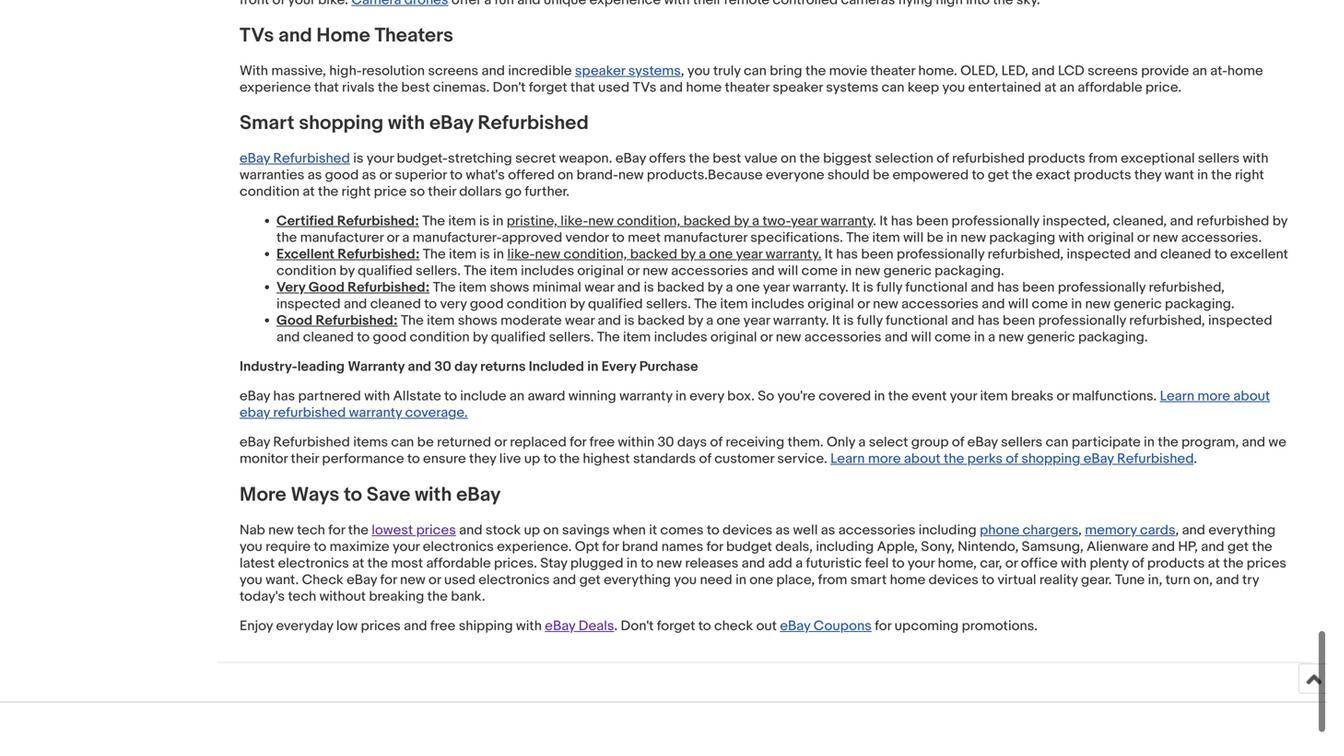 Task type: vqa. For each thing, say whether or not it's contained in the screenshot.
So
yes



Task type: locate. For each thing, give the bounding box(es) containing it.
to
[[450, 167, 463, 184], [972, 167, 985, 184], [612, 230, 625, 246], [1215, 246, 1228, 263], [424, 296, 437, 313], [357, 329, 370, 346], [445, 388, 457, 405], [407, 451, 420, 468], [544, 451, 556, 468], [344, 483, 362, 507], [707, 522, 720, 539], [314, 539, 327, 555], [641, 555, 654, 572], [892, 555, 905, 572], [982, 572, 995, 589], [699, 618, 712, 635]]

sellers. inside it has been professionally refurbished, inspected and cleaned to excellent condition by qualified sellers. the item includes original or new accessories and will come in new generic packaging.
[[416, 263, 461, 280]]

warranty. down specifications.
[[793, 280, 849, 296]]

get left the exact
[[988, 167, 1010, 184]]

opt
[[575, 539, 599, 555]]

item down approved
[[490, 263, 518, 280]]

2 vertical spatial be
[[417, 434, 434, 451]]

item down "manufacturer-"
[[459, 280, 487, 296]]

refurbished: for good
[[316, 313, 398, 329]]

good inside the item shows moderate wear and is backed by a one year warranty. it is fully functional and has been professionally refurbished, inspected and cleaned to good condition by qualified sellers. the item includes original or new accessories and will come in a new generic packaging.
[[373, 329, 407, 346]]

be inside is your budget-stretching secret weapon. ebay offers the best value on the biggest selection of refurbished products from exceptional sellers with warranties as good as or superior to what's offered on brand-new products.because everyone should be empowered to get the exact products they want in the right condition at the right price so their dollars go further.
[[873, 167, 890, 184]]

refurbished: for certified
[[337, 213, 419, 230]]

names
[[662, 539, 704, 555]]

by up purchase
[[688, 313, 703, 329]]

as
[[308, 167, 322, 184], [362, 167, 376, 184], [776, 522, 790, 539], [821, 522, 836, 539]]

condition down the very
[[410, 329, 470, 346]]

warranty down purchase
[[620, 388, 673, 405]]

0 vertical spatial cleaned
[[1161, 246, 1212, 263]]

by right the 'excellent'
[[340, 263, 355, 280]]

2 screens from the left
[[1088, 63, 1139, 79]]

been right specifications.
[[862, 246, 894, 263]]

0 horizontal spatial come
[[802, 263, 838, 280]]

refurbished: down very good refurbished:
[[316, 313, 398, 329]]

more right only
[[868, 451, 901, 468]]

1 horizontal spatial includes
[[654, 329, 708, 346]]

good up the good refurbished:
[[309, 280, 345, 296]]

0 vertical spatial come
[[802, 263, 838, 280]]

generic inside the item shows moderate wear and is backed by a one year warranty. it is fully functional and has been professionally refurbished, inspected and cleaned to good condition by qualified sellers. the item includes original or new accessories and will come in a new generic packaging.
[[1028, 329, 1076, 346]]

refurbished inside ebay refurbished items can be returned or replaced for free within 30 days of receiving them. only a select group of ebay sellers can participate in the program, and we monitor their performance to ensure they live up to the highest standards of customer service.
[[273, 434, 350, 451]]

functional inside the item shows minimal wear and is backed by a one year warranty. it is fully functional and has been professionally refurbished, inspected and cleaned to very good condition by qualified sellers. the item includes original or new accessories and will come in new generic packaging.
[[906, 280, 968, 296]]

tech
[[297, 522, 325, 539], [288, 589, 317, 605]]

the
[[422, 213, 445, 230], [847, 230, 870, 246], [423, 246, 446, 263], [464, 263, 487, 280], [433, 280, 456, 296], [695, 296, 717, 313], [401, 313, 424, 329], [597, 329, 620, 346]]

1 vertical spatial devices
[[929, 572, 979, 589]]

everything
[[1209, 522, 1276, 539], [604, 572, 671, 589]]

warranty. inside the item shows moderate wear and is backed by a one year warranty. it is fully functional and has been professionally refurbished, inspected and cleaned to good condition by qualified sellers. the item includes original or new accessories and will come in a new generic packaging.
[[774, 313, 829, 329]]

original inside . it has been professionally inspected, cleaned, and refurbished by the manufacturer or a manufacturer-approved vendor to meet manufacturer specifications. the item will be in new packaging with original or new accessories.
[[1088, 230, 1135, 246]]

0 vertical spatial shopping
[[299, 111, 384, 135]]

0 horizontal spatial warranty
[[349, 405, 402, 422]]

right
[[1236, 167, 1265, 184], [342, 184, 371, 200]]

best
[[402, 79, 430, 96], [713, 150, 742, 167]]

fully for accessories
[[857, 313, 883, 329]]

1 horizontal spatial devices
[[929, 572, 979, 589]]

packaging. up malfunctions.
[[1079, 329, 1149, 346]]

wear inside the item shows minimal wear and is backed by a one year warranty. it is fully functional and has been professionally refurbished, inspected and cleaned to very good condition by qualified sellers. the item includes original or new accessories and will come in new generic packaging.
[[585, 280, 614, 296]]

monitor
[[240, 451, 288, 468]]

2 horizontal spatial an
[[1193, 63, 1208, 79]]

1 horizontal spatial about
[[1234, 388, 1271, 405]]

ebay inside is your budget-stretching secret weapon. ebay offers the best value on the biggest selection of refurbished products from exceptional sellers with warranties as good as or superior to what's offered on brand-new products.because everyone should be empowered to get the exact products they want in the right condition at the right price so their dollars go further.
[[616, 150, 646, 167]]

come inside the item shows moderate wear and is backed by a one year warranty. it is fully functional and has been professionally refurbished, inspected and cleaned to good condition by qualified sellers. the item includes original or new accessories and will come in a new generic packaging.
[[935, 329, 971, 346]]

ebay right group
[[968, 434, 998, 451]]

1 horizontal spatial tvs
[[633, 79, 657, 96]]

warranty. inside the item shows minimal wear and is backed by a one year warranty. it is fully functional and has been professionally refurbished, inspected and cleaned to very good condition by qualified sellers. the item includes original or new accessories and will come in new generic packaging.
[[793, 280, 849, 296]]

used inside , and everything you require to maximize your electronics experience. opt for brand names for budget deals, including apple, sony, nintendo, samsung, alienware and hp, and get the latest electronics at the most affordable prices. stay plugged in to new releases and add a futuristic feel to your home, car, or office with plenty of products at the prices you want. check ebay for new or used electronics and get everything you need in one place, from smart home devices to virtual reality gear. tune in, turn on, and try today's tech without breaking the bank.
[[444, 572, 476, 589]]

one inside the item shows moderate wear and is backed by a one year warranty. it is fully functional and has been professionally refurbished, inspected and cleaned to good condition by qualified sellers. the item includes original or new accessories and will come in a new generic packaging.
[[717, 313, 741, 329]]

0 horizontal spatial an
[[510, 388, 525, 405]]

about inside learn more about ebay refurbished warranty coverage.
[[1234, 388, 1271, 405]]

professionally up malfunctions.
[[1039, 313, 1127, 329]]

year inside the item shows minimal wear and is backed by a one year warranty. it is fully functional and has been professionally refurbished, inspected and cleaned to very good condition by qualified sellers. the item includes original or new accessories and will come in new generic packaging.
[[763, 280, 790, 296]]

from
[[1089, 150, 1118, 167], [818, 572, 848, 589]]

when
[[613, 522, 646, 539]]

to left the very
[[424, 296, 437, 313]]

1 vertical spatial qualified
[[588, 296, 643, 313]]

1 vertical spatial be
[[927, 230, 944, 246]]

will inside it has been professionally refurbished, inspected and cleaned to excellent condition by qualified sellers. the item includes original or new accessories and will come in new generic packaging.
[[778, 263, 799, 280]]

tvs up offers at the top of page
[[633, 79, 657, 96]]

professionally inside it has been professionally refurbished, inspected and cleaned to excellent condition by qualified sellers. the item includes original or new accessories and will come in new generic packaging.
[[897, 246, 985, 263]]

0 horizontal spatial good
[[325, 167, 359, 184]]

qualified inside the item shows minimal wear and is backed by a one year warranty. it is fully functional and has been professionally refurbished, inspected and cleaned to very good condition by qualified sellers. the item includes original or new accessories and will come in new generic packaging.
[[588, 296, 643, 313]]

0 horizontal spatial including
[[816, 539, 874, 555]]

theater
[[871, 63, 916, 79], [725, 79, 770, 96]]

shows inside the item shows minimal wear and is backed by a one year warranty. it is fully functional and has been professionally refurbished, inspected and cleaned to very good condition by qualified sellers. the item includes original or new accessories and will come in new generic packaging.
[[490, 280, 530, 296]]

at up "certified" in the top left of the page
[[303, 184, 315, 200]]

is your budget-stretching secret weapon. ebay offers the best value on the biggest selection of refurbished products from exceptional sellers with warranties as good as or superior to what's offered on brand-new products.because everyone should be empowered to get the exact products they want in the right condition at the right price so their dollars go further.
[[240, 150, 1269, 200]]

comes
[[661, 522, 704, 539]]

1 horizontal spatial get
[[988, 167, 1010, 184]]

2 horizontal spatial packaging.
[[1166, 296, 1235, 313]]

for inside ebay refurbished items can be returned or replaced for free within 30 days of receiving them. only a select group of ebay sellers can participate in the program, and we monitor their performance to ensure they live up to the highest standards of customer service.
[[570, 434, 587, 451]]

1 horizontal spatial free
[[590, 434, 615, 451]]

qualified up returns
[[491, 329, 546, 346]]

inspected inside the item shows minimal wear and is backed by a one year warranty. it is fully functional and has been professionally refurbished, inspected and cleaned to very good condition by qualified sellers. the item includes original or new accessories and will come in new generic packaging.
[[277, 296, 341, 313]]

the up very
[[277, 230, 297, 246]]

1 horizontal spatial good
[[373, 329, 407, 346]]

original inside the item shows moderate wear and is backed by a one year warranty. it is fully functional and has been professionally refurbished, inspected and cleaned to good condition by qualified sellers. the item includes original or new accessories and will come in a new generic packaging.
[[711, 329, 758, 346]]

learn more about ebay refurbished warranty coverage.
[[240, 388, 1271, 422]]

2 horizontal spatial prices
[[1247, 555, 1287, 572]]

to up 'warranty'
[[357, 329, 370, 346]]

2 vertical spatial generic
[[1028, 329, 1076, 346]]

without
[[320, 589, 366, 605]]

will down specifications.
[[778, 263, 799, 280]]

0 horizontal spatial qualified
[[358, 263, 413, 280]]

1 horizontal spatial learn
[[1161, 388, 1195, 405]]

0 vertical spatial learn
[[1161, 388, 1195, 405]]

cinemas.
[[433, 79, 490, 96]]

2 horizontal spatial be
[[927, 230, 944, 246]]

home.
[[919, 63, 958, 79]]

item inside . it has been professionally inspected, cleaned, and refurbished by the manufacturer or a manufacturer-approved vendor to meet manufacturer specifications. the item will be in new packaging with original or new accessories.
[[873, 230, 901, 246]]

generic for come
[[1028, 329, 1076, 346]]

from inside is your budget-stretching secret weapon. ebay offers the best value on the biggest selection of refurbished products from exceptional sellers with warranties as good as or superior to what's offered on brand-new products.because everyone should be empowered to get the exact products they want in the right condition at the right price so their dollars go further.
[[1089, 150, 1118, 167]]

packaging. inside the item shows moderate wear and is backed by a one year warranty. it is fully functional and has been professionally refurbished, inspected and cleaned to good condition by qualified sellers. the item includes original or new accessories and will come in a new generic packaging.
[[1079, 329, 1149, 346]]

qualified inside it has been professionally refurbished, inspected and cleaned to excellent condition by qualified sellers. the item includes original or new accessories and will come in new generic packaging.
[[358, 263, 413, 280]]

1 horizontal spatial qualified
[[491, 329, 546, 346]]

home
[[1228, 63, 1264, 79], [686, 79, 722, 96], [890, 572, 926, 589]]

1 horizontal spatial refurbished
[[953, 150, 1025, 167]]

0 horizontal spatial best
[[402, 79, 430, 96]]

main content
[[0, 0, 1328, 680]]

0 vertical spatial from
[[1089, 150, 1118, 167]]

event
[[912, 388, 947, 405]]

they inside ebay refurbished items can be returned or replaced for free within 30 days of receiving them. only a select group of ebay sellers can participate in the program, and we monitor their performance to ensure they live up to the highest standards of customer service.
[[469, 451, 496, 468]]

1 horizontal spatial from
[[1089, 150, 1118, 167]]

fully for new
[[877, 280, 903, 296]]

lowest prices link
[[372, 522, 456, 539]]

up
[[524, 451, 541, 468], [524, 522, 540, 539]]

want.
[[266, 572, 299, 589]]

secret
[[516, 150, 556, 167]]

group
[[912, 434, 949, 451]]

fully inside the item shows moderate wear and is backed by a one year warranty. it is fully functional and has been professionally refurbished, inspected and cleaned to good condition by qualified sellers. the item includes original or new accessories and will come in a new generic packaging.
[[857, 313, 883, 329]]

accessories inside it has been professionally refurbished, inspected and cleaned to excellent condition by qualified sellers. the item includes original or new accessories and will come in new generic packaging.
[[672, 263, 749, 280]]

1 vertical spatial generic
[[1114, 296, 1163, 313]]

new
[[619, 167, 644, 184], [589, 213, 614, 230], [961, 230, 987, 246], [1153, 230, 1179, 246], [535, 246, 561, 263], [643, 263, 668, 280], [855, 263, 881, 280], [873, 296, 899, 313], [1086, 296, 1111, 313], [776, 329, 802, 346], [999, 329, 1025, 346], [268, 522, 294, 539], [657, 555, 682, 572], [400, 572, 426, 589]]

allstate
[[393, 388, 441, 405]]

everything up try on the right of the page
[[1209, 522, 1276, 539]]

fully inside the item shows minimal wear and is backed by a one year warranty. it is fully functional and has been professionally refurbished, inspected and cleaned to very good condition by qualified sellers. the item includes original or new accessories and will come in new generic packaging.
[[877, 280, 903, 296]]

it inside the item shows moderate wear and is backed by a one year warranty. it is fully functional and has been professionally refurbished, inspected and cleaned to good condition by qualified sellers. the item includes original or new accessories and will come in a new generic packaging.
[[833, 313, 841, 329]]

learn left select
[[831, 451, 865, 468]]

with right shipping
[[516, 618, 542, 635]]

or down it has been professionally refurbished, inspected and cleaned to excellent condition by qualified sellers. the item includes original or new accessories and will come in new generic packaging. at the top of page
[[858, 296, 870, 313]]

0 horizontal spatial free
[[431, 618, 456, 635]]

item inside it has been professionally refurbished, inspected and cleaned to excellent condition by qualified sellers. the item includes original or new accessories and will come in new generic packaging.
[[490, 263, 518, 280]]

0 vertical spatial everything
[[1209, 522, 1276, 539]]

refurbished inside learn more about ebay refurbished warranty coverage.
[[273, 405, 346, 422]]

includes down it has been professionally refurbished, inspected and cleaned to excellent condition by qualified sellers. the item includes original or new accessories and will come in new generic packaging. at the top of page
[[752, 296, 805, 313]]

0 vertical spatial wear
[[585, 280, 614, 296]]

0 horizontal spatial be
[[417, 434, 434, 451]]

, up turn
[[1176, 522, 1180, 539]]

will inside the item shows minimal wear and is backed by a one year warranty. it is fully functional and has been professionally refurbished, inspected and cleaned to very good condition by qualified sellers. the item includes original or new accessories and will come in new generic packaging.
[[1009, 296, 1029, 313]]

refurbished down smart
[[273, 150, 350, 167]]

0 horizontal spatial cleaned
[[303, 329, 354, 346]]

2 horizontal spatial refurbished
[[1197, 213, 1270, 230]]

for right names
[[707, 539, 724, 555]]

1 vertical spatial up
[[524, 522, 540, 539]]

the left the exact
[[1013, 167, 1033, 184]]

the inside it has been professionally refurbished, inspected and cleaned to excellent condition by qualified sellers. the item includes original or new accessories and will come in new generic packaging.
[[464, 263, 487, 280]]

shows
[[490, 280, 530, 296], [458, 313, 498, 329]]

and inside ebay refurbished items can be returned or replaced for free within 30 days of receiving them. only a select group of ebay sellers can participate in the program, and we monitor their performance to ensure they live up to the highest standards of customer service.
[[1243, 434, 1266, 451]]

1 vertical spatial sellers.
[[646, 296, 691, 313]]

they left want
[[1135, 167, 1162, 184]]

ebay down maximize
[[347, 572, 377, 589]]

professionally down the exact
[[952, 213, 1040, 230]]

1 horizontal spatial 30
[[658, 434, 675, 451]]

0 vertical spatial .
[[873, 213, 877, 230]]

will up event
[[912, 329, 932, 346]]

meet
[[628, 230, 661, 246]]

0 vertical spatial refurbished
[[953, 150, 1025, 167]]

professionally
[[952, 213, 1040, 230], [897, 246, 985, 263], [1058, 280, 1146, 296], [1039, 313, 1127, 329]]

2 horizontal spatial cleaned
[[1161, 246, 1212, 263]]

refurbished, up malfunctions.
[[1130, 313, 1206, 329]]

at right "hp,"
[[1209, 555, 1221, 572]]

that up "weapon."
[[571, 79, 595, 96]]

wear inside the item shows moderate wear and is backed by a one year warranty. it is fully functional and has been professionally refurbished, inspected and cleaned to good condition by qualified sellers. the item includes original or new accessories and will come in a new generic packaging.
[[565, 313, 595, 329]]

tech up everyday
[[288, 589, 317, 605]]

deals
[[579, 618, 614, 635]]

, and everything you require to maximize your electronics experience. opt for brand names for budget deals, including apple, sony, nintendo, samsung, alienware and hp, and get the latest electronics at the most affordable prices. stay plugged in to new releases and add a futuristic feel to your home, car, or office with plenty of products at the prices you want. check ebay for new or used electronics and get everything you need in one place, from smart home devices to virtual reality gear. tune in, turn on, and try today's tech without breaking the bank.
[[240, 522, 1287, 605]]

cleaned for the item shows moderate wear and is backed by a one year warranty. it is fully functional and has been professionally refurbished, inspected and cleaned to good condition by qualified sellers. the item includes original or new accessories and will come in a new generic packaging.
[[303, 329, 354, 346]]

0 horizontal spatial manufacturer
[[300, 230, 384, 246]]

one up the item shows moderate wear and is backed by a one year warranty. it is fully functional and has been professionally refurbished, inspected and cleaned to good condition by qualified sellers. the item includes original or new accessories and will come in a new generic packaging. on the top
[[737, 280, 760, 296]]

used right incredible
[[598, 79, 630, 96]]

award
[[528, 388, 566, 405]]

so
[[410, 184, 425, 200]]

right up accessories.
[[1236, 167, 1265, 184]]

your up price
[[367, 150, 394, 167]]

affordable
[[1078, 79, 1143, 96], [426, 555, 491, 572]]

it inside . it has been professionally inspected, cleaned, and refurbished by the manufacturer or a manufacturer-approved vendor to meet manufacturer specifications. the item will be in new packaging with original or new accessories.
[[880, 213, 888, 230]]

0 vertical spatial like-
[[561, 213, 589, 230]]

0 vertical spatial sellers.
[[416, 263, 461, 280]]

. left we
[[1194, 451, 1198, 468]]

screens inside , you truly can bring the movie theater home. oled, led, and lcd screens provide an at-home experience that rivals the best cinemas. don't forget that used tvs and home theater speaker systems can keep you entertained at an affordable price.
[[1088, 63, 1139, 79]]

item left breaks
[[981, 388, 1009, 405]]

1 vertical spatial warranty.
[[793, 280, 849, 296]]

select
[[869, 434, 909, 451]]

generic inside it has been professionally refurbished, inspected and cleaned to excellent condition by qualified sellers. the item includes original or new accessories and will come in new generic packaging.
[[884, 263, 932, 280]]

or left superior at the left top of the page
[[380, 167, 392, 184]]

excellent refurbished: the item is in like-new condition, backed by a one year warranty.
[[277, 246, 822, 263]]

about up we
[[1234, 388, 1271, 405]]

1 horizontal spatial screens
[[1088, 63, 1139, 79]]

tvs inside , you truly can bring the movie theater home. oled, led, and lcd screens provide an at-home experience that rivals the best cinemas. don't forget that used tvs and home theater speaker systems can keep you entertained at an affordable price.
[[633, 79, 657, 96]]

warranty up items
[[349, 405, 402, 422]]

they inside is your budget-stretching secret weapon. ebay offers the best value on the biggest selection of refurbished products from exceptional sellers with warranties as good as or superior to what's offered on brand-new products.because everyone should be empowered to get the exact products they want in the right condition at the right price so their dollars go further.
[[1135, 167, 1162, 184]]

shows up industry-leading warranty and 30 day returns included in every purchase
[[458, 313, 498, 329]]

ebay deals link
[[545, 618, 614, 635]]

with massive, high-resolution screens and incredible speaker systems
[[240, 63, 681, 79]]

it up the item shows moderate wear and is backed by a one year warranty. it is fully functional and has been professionally refurbished, inspected and cleaned to good condition by qualified sellers. the item includes original or new accessories and will come in a new generic packaging. on the top
[[852, 280, 861, 296]]

1 horizontal spatial home
[[890, 572, 926, 589]]

1 vertical spatial good
[[470, 296, 504, 313]]

, inside , and everything you require to maximize your electronics experience. opt for brand names for budget deals, including apple, sony, nintendo, samsung, alienware and hp, and get the latest electronics at the most affordable prices. stay plugged in to new releases and add a futuristic feel to your home, car, or office with plenty of products at the prices you want. check ebay for new or used electronics and get everything you need in one place, from smart home devices to virtual reality gear. tune in, turn on, and try today's tech without breaking the bank.
[[1176, 522, 1180, 539]]

packaging. for in
[[1079, 329, 1149, 346]]

0 horizontal spatial they
[[469, 451, 496, 468]]

item down dollars
[[448, 213, 476, 230]]

professionally down empowered
[[897, 246, 985, 263]]

0 horizontal spatial .
[[614, 618, 618, 635]]

days
[[678, 434, 707, 451]]

sellers.
[[416, 263, 461, 280], [646, 296, 691, 313], [549, 329, 594, 346]]

, inside , you truly can bring the movie theater home. oled, led, and lcd screens provide an at-home experience that rivals the best cinemas. don't forget that used tvs and home theater speaker systems can keep you entertained at an affordable price.
[[681, 63, 685, 79]]

0 vertical spatial good
[[309, 280, 345, 296]]

brand
[[622, 539, 659, 555]]

best inside , you truly can bring the movie theater home. oled, led, and lcd screens provide an at-home experience that rivals the best cinemas. don't forget that used tvs and home theater speaker systems can keep you entertained at an affordable price.
[[402, 79, 430, 96]]

including up home,
[[919, 522, 977, 539]]

1 vertical spatial about
[[904, 451, 941, 468]]

0 horizontal spatial forget
[[529, 79, 568, 96]]

2 vertical spatial sellers.
[[549, 329, 594, 346]]

has inside the item shows moderate wear and is backed by a one year warranty. it is fully functional and has been professionally refurbished, inspected and cleaned to good condition by qualified sellers. the item includes original or new accessories and will come in a new generic packaging.
[[978, 313, 1000, 329]]

bring
[[770, 63, 803, 79]]

0 horizontal spatial theater
[[725, 79, 770, 96]]

can right truly
[[744, 63, 767, 79]]

like-
[[561, 213, 589, 230], [508, 246, 535, 263]]

can left keep
[[882, 79, 905, 96]]

warranty down should
[[821, 213, 873, 230]]

cleaned inside the item shows moderate wear and is backed by a one year warranty. it is fully functional and has been professionally refurbished, inspected and cleaned to good condition by qualified sellers. the item includes original or new accessories and will come in a new generic packaging.
[[303, 329, 354, 346]]

today's
[[240, 589, 285, 605]]

best left value
[[713, 150, 742, 167]]

to inside . it has been professionally inspected, cleaned, and refurbished by the manufacturer or a manufacturer-approved vendor to meet manufacturer specifications. the item will be in new packaging with original or new accessories.
[[612, 230, 625, 246]]

add
[[769, 555, 793, 572]]

screens right lcd
[[1088, 63, 1139, 79]]

with right packaging in the top of the page
[[1059, 230, 1085, 246]]

item
[[448, 213, 476, 230], [873, 230, 901, 246], [449, 246, 477, 263], [490, 263, 518, 280], [459, 280, 487, 296], [721, 296, 748, 313], [427, 313, 455, 329], [623, 329, 651, 346], [981, 388, 1009, 405]]

forget inside , you truly can bring the movie theater home. oled, led, and lcd screens provide an at-home experience that rivals the best cinemas. don't forget that used tvs and home theater speaker systems can keep you entertained at an affordable price.
[[529, 79, 568, 96]]

refurbished down leading
[[273, 405, 346, 422]]

good down very
[[277, 313, 313, 329]]

the item shows minimal wear and is backed by a one year warranty. it is fully functional and has been professionally refurbished, inspected and cleaned to very good condition by qualified sellers. the item includes original or new accessories and will come in new generic packaging.
[[277, 280, 1235, 313]]

1 vertical spatial tech
[[288, 589, 317, 605]]

has inside it has been professionally refurbished, inspected and cleaned to excellent condition by qualified sellers. the item includes original or new accessories and will come in new generic packaging.
[[837, 246, 859, 263]]

1 horizontal spatial manufacturer
[[664, 230, 748, 246]]

refurbished: down price
[[337, 213, 419, 230]]

0 vertical spatial functional
[[906, 280, 968, 296]]

come inside it has been professionally refurbished, inspected and cleaned to excellent condition by qualified sellers. the item includes original or new accessories and will come in new generic packaging.
[[802, 263, 838, 280]]

one up the item shows minimal wear and is backed by a one year warranty. it is fully functional and has been professionally refurbished, inspected and cleaned to very good condition by qualified sellers. the item includes original or new accessories and will come in new generic packaging.
[[710, 246, 733, 263]]

or
[[380, 167, 392, 184], [387, 230, 399, 246], [1138, 230, 1150, 246], [627, 263, 640, 280], [858, 296, 870, 313], [761, 329, 773, 346], [1057, 388, 1070, 405], [495, 434, 507, 451], [1006, 555, 1018, 572], [429, 572, 441, 589]]

warranty. for original
[[793, 280, 849, 296]]

1 horizontal spatial .
[[873, 213, 877, 230]]

on
[[781, 150, 797, 167], [558, 167, 574, 184], [543, 522, 559, 539]]

or inside it has been professionally refurbished, inspected and cleaned to excellent condition by qualified sellers. the item includes original or new accessories and will come in new generic packaging.
[[627, 263, 640, 280]]

of inside is your budget-stretching secret weapon. ebay offers the best value on the biggest selection of refurbished products from exceptional sellers with warranties as good as or superior to what's offered on brand-new products.because everyone should be empowered to get the exact products they want in the right condition at the right price so their dollars go further.
[[937, 150, 950, 167]]

0 horizontal spatial their
[[291, 451, 319, 468]]

, you truly can bring the movie theater home. oled, led, and lcd screens provide an at-home experience that rivals the best cinemas. don't forget that used tvs and home theater speaker systems can keep you entertained at an affordable price.
[[240, 63, 1264, 96]]

, left memory
[[1079, 522, 1082, 539]]

systems
[[629, 63, 681, 79], [826, 79, 879, 96]]

every
[[602, 359, 637, 375]]

30
[[435, 359, 452, 375], [658, 434, 675, 451]]

professionally inside . it has been professionally inspected, cleaned, and refurbished by the manufacturer or a manufacturer-approved vendor to meet manufacturer specifications. the item will be in new packaging with original or new accessories.
[[952, 213, 1040, 230]]

devices inside , and everything you require to maximize your electronics experience. opt for brand names for budget deals, including apple, sony, nintendo, samsung, alienware and hp, and get the latest electronics at the most affordable prices. stay plugged in to new releases and add a futuristic feel to your home, car, or office with plenty of products at the prices you want. check ebay for new or used electronics and get everything you need in one place, from smart home devices to virtual reality gear. tune in, turn on, and try today's tech without breaking the bank.
[[929, 572, 979, 589]]

truly
[[714, 63, 741, 79]]

screens down 'theaters'
[[428, 63, 479, 79]]

1 vertical spatial cleaned
[[370, 296, 421, 313]]

1 vertical spatial tvs
[[633, 79, 657, 96]]

includes down approved
[[521, 263, 575, 280]]

learn
[[1161, 388, 1195, 405], [831, 451, 865, 468]]

inspected for the item shows minimal wear and is backed by a one year warranty. it is fully functional and has been professionally refurbished, inspected and cleaned to very good condition by qualified sellers. the item includes original or new accessories and will come in new generic packaging.
[[277, 296, 341, 313]]

1 horizontal spatial be
[[873, 167, 890, 184]]

1 horizontal spatial packaging.
[[1079, 329, 1149, 346]]

2 vertical spatial cleaned
[[303, 329, 354, 346]]

provide
[[1142, 63, 1190, 79]]

sellers down breaks
[[1002, 434, 1043, 451]]

one
[[710, 246, 733, 263], [737, 280, 760, 296], [717, 313, 741, 329], [750, 572, 774, 589]]

0 horizontal spatial sellers
[[1002, 434, 1043, 451]]

the left program,
[[1159, 434, 1179, 451]]

0 horizontal spatial get
[[580, 572, 601, 589]]

about for learn more about ebay refurbished warranty coverage.
[[1234, 388, 1271, 405]]

used up shipping
[[444, 572, 476, 589]]

one inside , and everything you require to maximize your electronics experience. opt for brand names for budget deals, including apple, sony, nintendo, samsung, alienware and hp, and get the latest electronics at the most affordable prices. stay plugged in to new releases and add a futuristic feel to your home, car, or office with plenty of products at the prices you want. check ebay for new or used electronics and get everything you need in one place, from smart home devices to virtual reality gear. tune in, turn on, and try today's tech without breaking the bank.
[[750, 572, 774, 589]]

0 horizontal spatial used
[[444, 572, 476, 589]]

1 horizontal spatial shopping
[[1022, 451, 1081, 468]]

been down packaging in the top of the page
[[1023, 280, 1055, 296]]

refurbished,
[[988, 246, 1064, 263], [1149, 280, 1225, 296], [1130, 313, 1206, 329]]

should
[[828, 167, 870, 184]]

bank.
[[451, 589, 486, 605]]

of inside , and everything you require to maximize your electronics experience. opt for brand names for budget deals, including apple, sony, nintendo, samsung, alienware and hp, and get the latest electronics at the most affordable prices. stay plugged in to new releases and add a futuristic feel to your home, car, or office with plenty of products at the prices you want. check ebay for new or used electronics and get everything you need in one place, from smart home devices to virtual reality gear. tune in, turn on, and try today's tech without breaking the bank.
[[1132, 555, 1145, 572]]

items
[[353, 434, 388, 451]]

professionally inside the item shows minimal wear and is backed by a one year warranty. it is fully functional and has been professionally refurbished, inspected and cleaned to very good condition by qualified sellers. the item includes original or new accessories and will come in new generic packaging.
[[1058, 280, 1146, 296]]

1 up from the top
[[524, 451, 541, 468]]

1 vertical spatial fully
[[857, 313, 883, 329]]

1 horizontal spatial that
[[571, 79, 595, 96]]

ebay inside , and everything you require to maximize your electronics experience. opt for brand names for budget deals, including apple, sony, nintendo, samsung, alienware and hp, and get the latest electronics at the most affordable prices. stay plugged in to new releases and add a futuristic feel to your home, car, or office with plenty of products at the prices you want. check ebay for new or used electronics and get everything you need in one place, from smart home devices to virtual reality gear. tune in, turn on, and try today's tech without breaking the bank.
[[347, 572, 377, 589]]

sellers
[[1199, 150, 1240, 167], [1002, 434, 1043, 451]]

with inside is your budget-stretching secret weapon. ebay offers the best value on the biggest selection of refurbished products from exceptional sellers with warranties as good as or superior to what's offered on brand-new products.because everyone should be empowered to get the exact products they want in the right condition at the right price so their dollars go further.
[[1243, 150, 1269, 167]]

2 vertical spatial good
[[373, 329, 407, 346]]

to inside the item shows moderate wear and is backed by a one year warranty. it is fully functional and has been professionally refurbished, inspected and cleaned to good condition by qualified sellers. the item includes original or new accessories and will come in a new generic packaging.
[[357, 329, 370, 346]]

from right the exact
[[1089, 150, 1118, 167]]

qualified up the good refurbished:
[[358, 263, 413, 280]]

0 vertical spatial generic
[[884, 263, 932, 280]]

learn up program,
[[1161, 388, 1195, 405]]

everyone
[[766, 167, 825, 184]]

refurbished, for in
[[1149, 280, 1225, 296]]

smart
[[851, 572, 887, 589]]

home
[[317, 23, 370, 47]]

0 horizontal spatial generic
[[884, 263, 932, 280]]

right left price
[[342, 184, 371, 200]]

1 vertical spatial .
[[1194, 451, 1198, 468]]

up inside ebay refurbished items can be returned or replaced for free within 30 days of receiving them. only a select group of ebay sellers can participate in the program, and we monitor their performance to ensure they live up to the highest standards of customer service.
[[524, 451, 541, 468]]

1 vertical spatial they
[[469, 451, 496, 468]]

0 horizontal spatial shopping
[[299, 111, 384, 135]]

more inside learn more about ebay refurbished warranty coverage.
[[1198, 388, 1231, 405]]

condition inside the item shows moderate wear and is backed by a one year warranty. it is fully functional and has been professionally refurbished, inspected and cleaned to good condition by qualified sellers. the item includes original or new accessories and will come in a new generic packaging.
[[410, 329, 470, 346]]

1 horizontal spatial inspected
[[1067, 246, 1131, 263]]

it has been professionally refurbished, inspected and cleaned to excellent condition by qualified sellers. the item includes original or new accessories and will come in new generic packaging.
[[277, 246, 1289, 280]]

1 horizontal spatial more
[[1198, 388, 1231, 405]]

of left customer
[[699, 451, 712, 468]]

budget
[[727, 539, 773, 555]]

stay
[[541, 555, 568, 572]]

0 horizontal spatial more
[[868, 451, 901, 468]]

2 horizontal spatial qualified
[[588, 296, 643, 313]]

products
[[1029, 150, 1086, 167], [1074, 167, 1132, 184], [1148, 555, 1206, 572]]

wear
[[585, 280, 614, 296], [565, 313, 595, 329]]

to inside the item shows minimal wear and is backed by a one year warranty. it is fully functional and has been professionally refurbished, inspected and cleaned to very good condition by qualified sellers. the item includes original or new accessories and will come in new generic packaging.
[[424, 296, 437, 313]]

home right provide
[[1228, 63, 1264, 79]]

0 vertical spatial get
[[988, 167, 1010, 184]]

products.because
[[647, 167, 763, 184]]

0 horizontal spatial from
[[818, 572, 848, 589]]

leading
[[298, 359, 345, 375]]

that
[[314, 79, 339, 96], [571, 79, 595, 96]]

shows for condition
[[490, 280, 530, 296]]

warranty. down two-
[[766, 246, 822, 263]]

backed down products.because
[[684, 213, 731, 230]]

partnered
[[298, 388, 361, 405]]

home right the speaker systems link
[[686, 79, 722, 96]]

entertained
[[969, 79, 1042, 96]]

shows for by
[[458, 313, 498, 329]]

includes inside the item shows minimal wear and is backed by a one year warranty. it is fully functional and has been professionally refurbished, inspected and cleaned to very good condition by qualified sellers. the item includes original or new accessories and will come in new generic packaging.
[[752, 296, 805, 313]]

sellers. up purchase
[[646, 296, 691, 313]]

good
[[325, 167, 359, 184], [470, 296, 504, 313], [373, 329, 407, 346]]

affordable up 'bank.'
[[426, 555, 491, 572]]

learn more about the perks of shopping ebay refurbished link
[[831, 451, 1194, 468]]

movie
[[830, 63, 868, 79]]

0 horizontal spatial prices
[[361, 618, 401, 635]]

1 horizontal spatial an
[[1060, 79, 1075, 96]]

them.
[[788, 434, 824, 451]]

1 vertical spatial functional
[[886, 313, 949, 329]]

1 horizontal spatial affordable
[[1078, 79, 1143, 96]]

0 vertical spatial sellers
[[1199, 150, 1240, 167]]

more for learn more about ebay refurbished warranty coverage.
[[1198, 388, 1231, 405]]

refurbished, inside the item shows minimal wear and is backed by a one year warranty. it is fully functional and has been professionally refurbished, inspected and cleaned to very good condition by qualified sellers. the item includes original or new accessories and will come in new generic packaging.
[[1149, 280, 1225, 296]]

has
[[891, 213, 913, 230], [837, 246, 859, 263], [998, 280, 1020, 296], [978, 313, 1000, 329], [273, 388, 295, 405]]

2 horizontal spatial good
[[470, 296, 504, 313]]

used
[[598, 79, 630, 96], [444, 572, 476, 589]]

don't right deals
[[621, 618, 654, 635]]

original down vendor
[[578, 263, 624, 280]]

original down it has been professionally refurbished, inspected and cleaned to excellent condition by qualified sellers. the item includes original or new accessories and will come in new generic packaging. at the top of page
[[808, 296, 855, 313]]

2 up from the top
[[524, 522, 540, 539]]

shows inside the item shows moderate wear and is backed by a one year warranty. it is fully functional and has been professionally refurbished, inspected and cleaned to good condition by qualified sellers. the item includes original or new accessories and will come in a new generic packaging.
[[458, 313, 498, 329]]

be inside ebay refurbished items can be returned or replaced for free within 30 days of receiving them. only a select group of ebay sellers can participate in the program, and we monitor their performance to ensure they live up to the highest standards of customer service.
[[417, 434, 434, 451]]

their right so
[[428, 184, 456, 200]]



Task type: describe. For each thing, give the bounding box(es) containing it.
1 vertical spatial everything
[[604, 572, 671, 589]]

receiving
[[726, 434, 785, 451]]

from inside , and everything you require to maximize your electronics experience. opt for brand names for budget deals, including apple, sony, nintendo, samsung, alienware and hp, and get the latest electronics at the most affordable prices. stay plugged in to new releases and add a futuristic feel to your home, car, or office with plenty of products at the prices you want. check ebay for new or used electronics and get everything you need in one place, from smart home devices to virtual reality gear. tune in, turn on, and try today's tech without breaking the bank.
[[818, 572, 848, 589]]

condition inside the item shows minimal wear and is backed by a one year warranty. it is fully functional and has been professionally refurbished, inspected and cleaned to very good condition by qualified sellers. the item includes original or new accessories and will come in new generic packaging.
[[507, 296, 567, 313]]

functional for accessories
[[906, 280, 968, 296]]

refurbished inside . it has been professionally inspected, cleaned, and refurbished by the manufacturer or a manufacturer-approved vendor to meet manufacturer specifications. the item will be in new packaging with original or new accessories.
[[1197, 213, 1270, 230]]

sellers inside is your budget-stretching secret weapon. ebay offers the best value on the biggest selection of refurbished products from exceptional sellers with warranties as good as or superior to what's offered on brand-new products.because everyone should be empowered to get the exact products they want in the right condition at the right price so their dollars go further.
[[1199, 150, 1240, 167]]

sellers. inside the item shows moderate wear and is backed by a one year warranty. it is fully functional and has been professionally refurbished, inspected and cleaned to good condition by qualified sellers. the item includes original or new accessories and will come in a new generic packaging.
[[549, 329, 594, 346]]

you right keep
[[943, 79, 966, 96]]

the left event
[[889, 388, 909, 405]]

year inside the item shows moderate wear and is backed by a one year warranty. it is fully functional and has been professionally refurbished, inspected and cleaned to good condition by qualified sellers. the item includes original or new accessories and will come in a new generic packaging.
[[744, 313, 770, 329]]

ebay down smart
[[240, 150, 270, 167]]

tune
[[1116, 572, 1146, 589]]

the left perks
[[944, 451, 965, 468]]

as left well
[[776, 522, 790, 539]]

exact
[[1036, 167, 1071, 184]]

very
[[440, 296, 467, 313]]

learn more about ebay refurbished warranty coverage. link
[[240, 388, 1271, 422]]

for down ways
[[329, 522, 345, 539]]

cleaned for the item shows minimal wear and is backed by a one year warranty. it is fully functional and has been professionally refurbished, inspected and cleaned to very good condition by qualified sellers. the item includes original or new accessories and will come in new generic packaging.
[[370, 296, 421, 313]]

by inside it has been professionally refurbished, inspected and cleaned to excellent condition by qualified sellers. the item includes original or new accessories and will come in new generic packaging.
[[340, 263, 355, 280]]

year up the item shows minimal wear and is backed by a one year warranty. it is fully functional and has been professionally refurbished, inspected and cleaned to very good condition by qualified sellers. the item includes original or new accessories and will come in new generic packaging.
[[736, 246, 763, 263]]

1 vertical spatial condition,
[[564, 246, 627, 263]]

for right opt
[[603, 539, 619, 555]]

free inside ebay refurbished items can be returned or replaced for free within 30 days of receiving them. only a select group of ebay sellers can participate in the program, and we monitor their performance to ensure they live up to the highest standards of customer service.
[[590, 434, 615, 451]]

selection
[[875, 150, 934, 167]]

1 vertical spatial forget
[[657, 618, 696, 635]]

ebay down 'industry-'
[[240, 388, 270, 405]]

your right event
[[950, 388, 978, 405]]

original inside the item shows minimal wear and is backed by a one year warranty. it is fully functional and has been professionally refurbished, inspected and cleaned to very good condition by qualified sellers. the item includes original or new accessories and will come in new generic packaging.
[[808, 296, 855, 313]]

or right most
[[429, 572, 441, 589]]

learn for learn more about ebay refurbished warranty coverage.
[[1161, 388, 1195, 405]]

1 horizontal spatial don't
[[621, 618, 654, 635]]

the right bring
[[806, 63, 826, 79]]

1 horizontal spatial everything
[[1209, 522, 1276, 539]]

warranty
[[348, 359, 405, 375]]

save
[[367, 483, 411, 507]]

2 horizontal spatial home
[[1228, 63, 1264, 79]]

1 that from the left
[[314, 79, 339, 96]]

chargers
[[1023, 522, 1079, 539]]

1 horizontal spatial warranty
[[620, 388, 673, 405]]

a inside . it has been professionally inspected, cleaned, and refurbished by the manufacturer or a manufacturer-approved vendor to meet manufacturer specifications. the item will be in new packaging with original or new accessories.
[[402, 230, 410, 246]]

to right "feel"
[[892, 555, 905, 572]]

home inside , and everything you require to maximize your electronics experience. opt for brand names for budget deals, including apple, sony, nintendo, samsung, alienware and hp, and get the latest electronics at the most affordable prices. stay plugged in to new releases and add a futuristic feel to your home, car, or office with plenty of products at the prices you want. check ebay for new or used electronics and get everything you need in one place, from smart home devices to virtual reality gear. tune in, turn on, and try today's tech without breaking the bank.
[[890, 572, 926, 589]]

in inside the item shows minimal wear and is backed by a one year warranty. it is fully functional and has been professionally refurbished, inspected and cleaned to very good condition by qualified sellers. the item includes original or new accessories and will come in new generic packaging.
[[1072, 296, 1083, 313]]

oled,
[[961, 63, 999, 79]]

want
[[1165, 167, 1195, 184]]

or right breaks
[[1057, 388, 1070, 405]]

0 vertical spatial tech
[[297, 522, 325, 539]]

upcoming
[[895, 618, 959, 635]]

can right items
[[391, 434, 414, 451]]

stock
[[486, 522, 521, 539]]

2 vertical spatial get
[[580, 572, 601, 589]]

with inside , and everything you require to maximize your electronics experience. opt for brand names for budget deals, including apple, sony, nintendo, samsung, alienware and hp, and get the latest electronics at the most affordable prices. stay plugged in to new releases and add a futuristic feel to your home, car, or office with plenty of products at the prices you want. check ebay for new or used electronics and get everything you need in one place, from smart home devices to virtual reality gear. tune in, turn on, and try today's tech without breaking the bank.
[[1062, 555, 1087, 572]]

0 vertical spatial condition,
[[617, 213, 681, 230]]

and inside . it has been professionally inspected, cleaned, and refurbished by the manufacturer or a manufacturer-approved vendor to meet manufacturer specifications. the item will be in new packaging with original or new accessories.
[[1171, 213, 1194, 230]]

the inside . it has been professionally inspected, cleaned, and refurbished by the manufacturer or a manufacturer-approved vendor to meet manufacturer specifications. the item will be in new packaging with original or new accessories.
[[847, 230, 870, 246]]

0 vertical spatial 30
[[435, 359, 452, 375]]

has inside the item shows minimal wear and is backed by a one year warranty. it is fully functional and has been professionally refurbished, inspected and cleaned to very good condition by qualified sellers. the item includes original or new accessories and will come in new generic packaging.
[[998, 280, 1020, 296]]

about for learn more about the perks of shopping ebay refurbished .
[[904, 451, 941, 468]]

the left 'bank.'
[[428, 589, 448, 605]]

ebay down ebay
[[240, 434, 270, 451]]

lcd
[[1059, 63, 1085, 79]]

the right rivals
[[378, 79, 398, 96]]

malfunctions.
[[1073, 388, 1158, 405]]

or right inspected,
[[1138, 230, 1150, 246]]

has inside . it has been professionally inspected, cleaned, and refurbished by the manufacturer or a manufacturer-approved vendor to meet manufacturer specifications. the item will be in new packaging with original or new accessories.
[[891, 213, 913, 230]]

your left home,
[[908, 555, 935, 572]]

certified
[[277, 213, 334, 230]]

or inside the item shows minimal wear and is backed by a one year warranty. it is fully functional and has been professionally refurbished, inspected and cleaned to very good condition by qualified sellers. the item includes original or new accessories and will come in new generic packaging.
[[858, 296, 870, 313]]

inspected for the item shows moderate wear and is backed by a one year warranty. it is fully functional and has been professionally refurbished, inspected and cleaned to good condition by qualified sellers. the item includes original or new accessories and will come in a new generic packaging.
[[1209, 313, 1273, 329]]

backed inside the item shows minimal wear and is backed by a one year warranty. it is fully functional and has been professionally refurbished, inspected and cleaned to very good condition by qualified sellers. the item includes original or new accessories and will come in new generic packaging.
[[658, 280, 705, 296]]

budget-
[[397, 150, 448, 167]]

been inside the item shows moderate wear and is backed by a one year warranty. it is fully functional and has been professionally refurbished, inspected and cleaned to good condition by qualified sellers. the item includes original or new accessories and will come in a new generic packaging.
[[1003, 313, 1036, 329]]

sellers. inside the item shows minimal wear and is backed by a one year warranty. it is fully functional and has been professionally refurbished, inspected and cleaned to very good condition by qualified sellers. the item includes original or new accessories and will come in new generic packaging.
[[646, 296, 691, 313]]

the left biggest
[[800, 150, 820, 167]]

to down it
[[641, 555, 654, 572]]

ebay
[[240, 405, 270, 422]]

in inside . it has been professionally inspected, cleaned, and refurbished by the manufacturer or a manufacturer-approved vendor to meet manufacturer specifications. the item will be in new packaging with original or new accessories.
[[947, 230, 958, 246]]

the right the on,
[[1224, 555, 1244, 572]]

to left 'virtual'
[[982, 572, 995, 589]]

speaker inside , you truly can bring the movie theater home. oled, led, and lcd screens provide an at-home experience that rivals the best cinemas. don't forget that used tvs and home theater speaker systems can keep you entertained at an affordable price.
[[773, 79, 823, 96]]

a inside , and everything you require to maximize your electronics experience. opt for brand names for budget deals, including apple, sony, nintendo, samsung, alienware and hp, and get the latest electronics at the most affordable prices. stay plugged in to new releases and add a futuristic feel to your home, car, or office with plenty of products at the prices you want. check ebay for new or used electronics and get everything you need in one place, from smart home devices to virtual reality gear. tune in, turn on, and try today's tech without breaking the bank.
[[796, 555, 803, 572]]

1 horizontal spatial including
[[919, 522, 977, 539]]

products right the exact
[[1074, 167, 1132, 184]]

with inside . it has been professionally inspected, cleaned, and refurbished by the manufacturer or a manufacturer-approved vendor to meet manufacturer specifications. the item will be in new packaging with original or new accessories.
[[1059, 230, 1085, 246]]

0 horizontal spatial tvs
[[240, 23, 274, 47]]

perks
[[968, 451, 1003, 468]]

prices inside , and everything you require to maximize your electronics experience. opt for brand names for budget deals, including apple, sony, nintendo, samsung, alienware and hp, and get the latest electronics at the most affordable prices. stay plugged in to new releases and add a futuristic feel to your home, car, or office with plenty of products at the prices you want. check ebay for new or used electronics and get everything you need in one place, from smart home devices to virtual reality gear. tune in, turn on, and try today's tech without breaking the bank.
[[1247, 555, 1287, 572]]

2 vertical spatial .
[[614, 618, 618, 635]]

more ways to save with ebay
[[240, 483, 501, 507]]

for down maximize
[[380, 572, 397, 589]]

require
[[266, 539, 311, 555]]

wear for qualified
[[585, 280, 614, 296]]

lowest
[[372, 522, 413, 539]]

at up without
[[352, 555, 365, 572]]

item down it has been professionally refurbished, inspected and cleaned to excellent condition by qualified sellers. the item includes original or new accessories and will come in new generic packaging. at the top of page
[[721, 296, 748, 313]]

so
[[758, 388, 775, 405]]

2 manufacturer from the left
[[664, 230, 748, 246]]

on right value
[[781, 150, 797, 167]]

1 manufacturer from the left
[[300, 230, 384, 246]]

need
[[700, 572, 733, 589]]

refurbished: up the good refurbished:
[[348, 280, 430, 296]]

, for you
[[681, 63, 685, 79]]

wear for sellers.
[[565, 313, 595, 329]]

to left check
[[699, 618, 712, 635]]

been inside the item shows minimal wear and is backed by a one year warranty. it is fully functional and has been professionally refurbished, inspected and cleaned to very good condition by qualified sellers. the item includes original or new accessories and will come in new generic packaging.
[[1023, 280, 1055, 296]]

will inside . it has been professionally inspected, cleaned, and refurbished by the manufacturer or a manufacturer-approved vendor to meet manufacturer specifications. the item will be in new packaging with original or new accessories.
[[904, 230, 924, 246]]

specifications.
[[751, 230, 844, 246]]

enjoy everyday low prices and free shipping with ebay deals . don't forget to check out ebay coupons for upcoming promotions.
[[240, 618, 1038, 635]]

1 vertical spatial like-
[[508, 246, 535, 263]]

your right maximize
[[393, 539, 420, 555]]

hp,
[[1179, 539, 1199, 555]]

ebay right out
[[780, 618, 811, 635]]

used inside , you truly can bring the movie theater home. oled, led, and lcd screens provide an at-home experience that rivals the best cinemas. don't forget that used tvs and home theater speaker systems can keep you entertained at an affordable price.
[[598, 79, 630, 96]]

2 horizontal spatial warranty
[[821, 213, 873, 230]]

electronics up 'bank.'
[[423, 539, 494, 555]]

more for learn more about the perks of shopping ebay refurbished .
[[868, 451, 901, 468]]

out
[[757, 618, 777, 635]]

price
[[374, 184, 407, 200]]

memory cards link
[[1086, 522, 1176, 539]]

moderate
[[501, 313, 562, 329]]

replaced
[[510, 434, 567, 451]]

the up try on the right of the page
[[1253, 539, 1273, 555]]

1 horizontal spatial like-
[[561, 213, 589, 230]]

led,
[[1002, 63, 1029, 79]]

inspected inside it has been professionally refurbished, inspected and cleaned to excellent condition by qualified sellers. the item includes original or new accessories and will come in new generic packaging.
[[1067, 246, 1131, 263]]

item up the very
[[449, 246, 477, 263]]

you left need
[[674, 572, 697, 589]]

ebay down malfunctions.
[[1084, 451, 1115, 468]]

the up "certified" in the top left of the page
[[318, 184, 339, 200]]

exceptional
[[1122, 150, 1196, 167]]

it inside the item shows minimal wear and is backed by a one year warranty. it is fully functional and has been professionally refurbished, inspected and cleaned to very good condition by qualified sellers. the item includes original or new accessories and will come in new generic packaging.
[[852, 280, 861, 296]]

empowered
[[893, 167, 969, 184]]

as right the "warranties"
[[308, 167, 322, 184]]

try
[[1243, 572, 1260, 589]]

reality
[[1040, 572, 1079, 589]]

by right moderate
[[570, 296, 585, 313]]

program,
[[1182, 434, 1240, 451]]

refurbished up the cards
[[1118, 451, 1194, 468]]

functional for and
[[886, 313, 949, 329]]

price.
[[1146, 79, 1182, 96]]

we
[[1269, 434, 1287, 451]]

in inside it has been professionally refurbished, inspected and cleaned to excellent condition by qualified sellers. the item includes original or new accessories and will come in new generic packaging.
[[841, 263, 852, 280]]

ebay up stock
[[457, 483, 501, 507]]

breaks
[[1012, 388, 1054, 405]]

0 vertical spatial devices
[[723, 522, 773, 539]]

refurbished: for excellent
[[338, 246, 420, 263]]

or inside the item shows moderate wear and is backed by a one year warranty. it is fully functional and has been professionally refurbished, inspected and cleaned to good condition by qualified sellers. the item includes original or new accessories and will come in a new generic packaging.
[[761, 329, 773, 346]]

to left save on the bottom of the page
[[344, 483, 362, 507]]

good inside the item shows minimal wear and is backed by a one year warranty. it is fully functional and has been professionally refurbished, inspected and cleaned to very good condition by qualified sellers. the item includes original or new accessories and will come in new generic packaging.
[[470, 296, 504, 313]]

affordable inside , you truly can bring the movie theater home. oled, led, and lcd screens provide an at-home experience that rivals the best cinemas. don't forget that used tvs and home theater speaker systems can keep you entertained at an affordable price.
[[1078, 79, 1143, 96]]

to left ensure
[[407, 451, 420, 468]]

refurbished inside is your budget-stretching secret weapon. ebay offers the best value on the biggest selection of refurbished products from exceptional sellers with warranties as good as or superior to what's offered on brand-new products.because everyone should be empowered to get the exact products they want in the right condition at the right price so their dollars go further.
[[953, 150, 1025, 167]]

resolution
[[362, 63, 425, 79]]

customer
[[715, 451, 775, 468]]

place,
[[777, 572, 815, 589]]

condition inside is your budget-stretching secret weapon. ebay offers the best value on the biggest selection of refurbished products from exceptional sellers with warranties as good as or superior to what's offered on brand-new products.because everyone should be empowered to get the exact products they want in the right condition at the right price so their dollars go further.
[[240, 184, 300, 200]]

1 vertical spatial shopping
[[1022, 451, 1081, 468]]

within
[[618, 434, 655, 451]]

of right group
[[952, 434, 965, 451]]

service.
[[778, 451, 828, 468]]

very
[[277, 280, 306, 296]]

biggest
[[824, 150, 872, 167]]

new inside is your budget-stretching secret weapon. ebay offers the best value on the biggest selection of refurbished products from exceptional sellers with warranties as good as or superior to what's offered on brand-new products.because everyone should be empowered to get the exact products they want in the right condition at the right price so their dollars go further.
[[619, 167, 644, 184]]

speaker systems link
[[575, 63, 681, 79]]

0 horizontal spatial home
[[686, 79, 722, 96]]

tech inside , and everything you require to maximize your electronics experience. opt for brand names for budget deals, including apple, sony, nintendo, samsung, alienware and hp, and get the latest electronics at the most affordable prices. stay plugged in to new releases and add a futuristic feel to your home, car, or office with plenty of products at the prices you want. check ebay for new or used electronics and get everything you need in one place, from smart home devices to virtual reality gear. tune in, turn on, and try today's tech without breaking the bank.
[[288, 589, 317, 605]]

on left brand-
[[558, 167, 574, 184]]

to inside it has been professionally refurbished, inspected and cleaned to excellent condition by qualified sellers. the item includes original or new accessories and will come in new generic packaging.
[[1215, 246, 1228, 263]]

incredible
[[508, 63, 572, 79]]

smart
[[240, 111, 295, 135]]

sellers inside ebay refurbished items can be returned or replaced for free within 30 days of receiving them. only a select group of ebay sellers can participate in the program, and we monitor their performance to ensure they live up to the highest standards of customer service.
[[1002, 434, 1043, 451]]

will inside the item shows moderate wear and is backed by a one year warranty. it is fully functional and has been professionally refurbished, inspected and cleaned to good condition by qualified sellers. the item includes original or new accessories and will come in a new generic packaging.
[[912, 329, 932, 346]]

0 horizontal spatial systems
[[629, 63, 681, 79]]

breaking
[[369, 589, 424, 605]]

cards
[[1141, 522, 1176, 539]]

good refurbished:
[[277, 313, 398, 329]]

come inside the item shows minimal wear and is backed by a one year warranty. it is fully functional and has been professionally refurbished, inspected and cleaned to very good condition by qualified sellers. the item includes original or new accessories and will come in new generic packaging.
[[1032, 296, 1069, 313]]

stretching
[[448, 150, 512, 167]]

virtual
[[998, 572, 1037, 589]]

to right comes
[[707, 522, 720, 539]]

certified refurbished: the item is in pristine, like-new condition, backed by a two-year warranty
[[277, 213, 873, 230]]

refurbished up secret
[[478, 111, 589, 135]]

you left truly
[[688, 63, 711, 79]]

include
[[460, 388, 507, 405]]

to left include
[[445, 388, 457, 405]]

refurbished, inside it has been professionally refurbished, inspected and cleaned to excellent condition by qualified sellers. the item includes original or new accessories and will come in new generic packaging.
[[988, 246, 1064, 263]]

purchase
[[640, 359, 699, 375]]

the left lowest
[[348, 522, 369, 539]]

packaging. for come
[[1166, 296, 1235, 313]]

with up the budget- at the left of page
[[388, 111, 425, 135]]

the right want
[[1212, 167, 1233, 184]]

by up industry-leading warranty and 30 day returns included in every purchase
[[473, 329, 488, 346]]

two-
[[763, 213, 791, 230]]

products up inspected,
[[1029, 150, 1086, 167]]

brand-
[[577, 167, 619, 184]]

for right coupons
[[875, 618, 892, 635]]

ebay down cinemas.
[[430, 111, 474, 135]]

your inside is your budget-stretching secret weapon. ebay offers the best value on the biggest selection of refurbished products from exceptional sellers with warranties as good as or superior to what's offered on brand-new products.because everyone should be empowered to get the exact products they want in the right condition at the right price so their dollars go further.
[[367, 150, 394, 167]]

warranty inside learn more about ebay refurbished warranty coverage.
[[349, 405, 402, 422]]

don't inside , you truly can bring the movie theater home. oled, led, and lcd screens provide an at-home experience that rivals the best cinemas. don't forget that used tvs and home theater speaker systems can keep you entertained at an affordable price.
[[493, 79, 526, 96]]

as right well
[[821, 522, 836, 539]]

at inside is your budget-stretching secret weapon. ebay offers the best value on the biggest selection of refurbished products from exceptional sellers with warranties as good as or superior to what's offered on brand-new products.because everyone should be empowered to get the exact products they want in the right condition at the right price so their dollars go further.
[[303, 184, 315, 200]]

coverage.
[[405, 405, 468, 422]]

high-
[[329, 63, 362, 79]]

2 that from the left
[[571, 79, 595, 96]]

item up day
[[427, 313, 455, 329]]

refurbished, for a
[[1130, 313, 1206, 329]]

latest
[[240, 555, 275, 572]]

to right live
[[544, 451, 556, 468]]

go
[[505, 184, 522, 200]]

0 horizontal spatial speaker
[[575, 63, 626, 79]]

main content containing tvs and home theaters
[[0, 0, 1328, 680]]

very good refurbished:
[[277, 280, 430, 296]]

1 horizontal spatial ,
[[1079, 522, 1082, 539]]

ebay refurbished link
[[240, 150, 350, 167]]

or right car,
[[1006, 555, 1018, 572]]

get inside is your budget-stretching secret weapon. ebay offers the best value on the biggest selection of refurbished products from exceptional sellers with warranties as good as or superior to what's offered on brand-new products.because everyone should be empowered to get the exact products they want in the right condition at the right price so their dollars go further.
[[988, 167, 1010, 184]]

or inside is your budget-stretching secret weapon. ebay offers the best value on the biggest selection of refurbished products from exceptional sellers with warranties as good as or superior to what's offered on brand-new products.because everyone should be empowered to get the exact products they want in the right condition at the right price so their dollars go further.
[[380, 167, 392, 184]]

learn more about the perks of shopping ebay refurbished .
[[831, 451, 1198, 468]]

products inside , and everything you require to maximize your electronics experience. opt for brand names for budget deals, including apple, sony, nintendo, samsung, alienware and hp, and get the latest electronics at the most affordable prices. stay plugged in to new releases and add a futuristic feel to your home, car, or office with plenty of products at the prices you want. check ebay for new or used electronics and get everything you need in one place, from smart home devices to virtual reality gear. tune in, turn on, and try today's tech without breaking the bank.
[[1148, 555, 1206, 572]]

by up the item shows moderate wear and is backed by a one year warranty. it is fully functional and has been professionally refurbished, inspected and cleaned to good condition by qualified sellers. the item includes original or new accessories and will come in a new generic packaging. on the top
[[708, 280, 723, 296]]

in,
[[1149, 572, 1163, 589]]

professionally inside the item shows moderate wear and is backed by a one year warranty. it is fully functional and has been professionally refurbished, inspected and cleaned to good condition by qualified sellers. the item includes original or new accessories and will come in a new generic packaging.
[[1039, 313, 1127, 329]]

ebay has partnered with allstate to include an award winning warranty in every box. so you're covered in the event your item breaks or malfunctions.
[[240, 388, 1161, 405]]

offers
[[649, 150, 686, 167]]

original inside it has been professionally refurbished, inspected and cleaned to excellent condition by qualified sellers. the item includes original or new accessories and will come in new generic packaging.
[[578, 263, 624, 280]]

the left most
[[368, 555, 388, 572]]

every
[[690, 388, 725, 405]]

it inside it has been professionally refurbished, inspected and cleaned to excellent condition by qualified sellers. the item includes original or new accessories and will come in new generic packaging.
[[825, 246, 833, 263]]

of right days
[[711, 434, 723, 451]]

the left highest on the left bottom of page
[[560, 451, 580, 468]]

with down 'warranty'
[[364, 388, 390, 405]]

gear.
[[1082, 572, 1113, 589]]

excellent
[[277, 246, 335, 263]]

superior
[[395, 167, 447, 184]]

1 vertical spatial good
[[277, 313, 313, 329]]

backed right vendor
[[630, 246, 678, 263]]

or down price
[[387, 230, 399, 246]]

0 vertical spatial prices
[[416, 522, 456, 539]]

been inside . it has been professionally inspected, cleaned, and refurbished by the manufacturer or a manufacturer-approved vendor to meet manufacturer specifications. the item will be in new packaging with original or new accessories.
[[917, 213, 949, 230]]

affordable inside , and everything you require to maximize your electronics experience. opt for brand names for budget deals, including apple, sony, nintendo, samsung, alienware and hp, and get the latest electronics at the most affordable prices. stay plugged in to new releases and add a futuristic feel to your home, car, or office with plenty of products at the prices you want. check ebay for new or used electronics and get everything you need in one place, from smart home devices to virtual reality gear. tune in, turn on, and try today's tech without breaking the bank.
[[426, 555, 491, 572]]

covered
[[819, 388, 872, 405]]

best inside is your budget-stretching secret weapon. ebay offers the best value on the biggest selection of refurbished products from exceptional sellers with warranties as good as or superior to what's offered on brand-new products.because everyone should be empowered to get the exact products they want in the right condition at the right price so their dollars go further.
[[713, 150, 742, 167]]

accessories inside the item shows minimal wear and is backed by a one year warranty. it is fully functional and has been professionally refurbished, inspected and cleaned to very good condition by qualified sellers. the item includes original or new accessories and will come in new generic packaging.
[[902, 296, 979, 313]]

1 vertical spatial free
[[431, 618, 456, 635]]

a inside ebay refurbished items can be returned or replaced for free within 30 days of receiving them. only a select group of ebay sellers can participate in the program, and we monitor their performance to ensure they live up to the highest standards of customer service.
[[859, 434, 866, 451]]

is inside is your budget-stretching secret weapon. ebay offers the best value on the biggest selection of refurbished products from exceptional sellers with warranties as good as or superior to what's offered on brand-new products.because everyone should be empowered to get the exact products they want in the right condition at the right price so their dollars go further.
[[353, 150, 364, 167]]

at inside , you truly can bring the movie theater home. oled, led, and lcd screens provide an at-home experience that rivals the best cinemas. don't forget that used tvs and home theater speaker systems can keep you entertained at an affordable price.
[[1045, 79, 1057, 96]]

electronics down experience.
[[479, 572, 550, 589]]

generic for will
[[1114, 296, 1163, 313]]

systems inside , you truly can bring the movie theater home. oled, led, and lcd screens provide an at-home experience that rivals the best cinemas. don't forget that used tvs and home theater speaker systems can keep you entertained at an affordable price.
[[826, 79, 879, 96]]

0 horizontal spatial right
[[342, 184, 371, 200]]

or inside ebay refurbished items can be returned or replaced for free within 30 days of receiving them. only a select group of ebay sellers can participate in the program, and we monitor their performance to ensure they live up to the highest standards of customer service.
[[495, 434, 507, 451]]

can left participate
[[1046, 434, 1069, 451]]

to left what's
[[450, 167, 463, 184]]

the right offers at the top of page
[[689, 150, 710, 167]]

ensure
[[423, 451, 466, 468]]

by right 'meet'
[[681, 246, 696, 263]]

by inside . it has been professionally inspected, cleaned, and refurbished by the manufacturer or a manufacturer-approved vendor to meet manufacturer specifications. the item will be in new packaging with original or new accessories.
[[1273, 213, 1288, 230]]

by left two-
[[734, 213, 749, 230]]

ebay refurbished items can be returned or replaced for free within 30 days of receiving them. only a select group of ebay sellers can participate in the program, and we monitor their performance to ensure they live up to the highest standards of customer service.
[[240, 434, 1287, 468]]

to right "require"
[[314, 539, 327, 555]]

on up stay
[[543, 522, 559, 539]]

of right perks
[[1006, 451, 1019, 468]]

1 screens from the left
[[428, 63, 479, 79]]

including inside , and everything you require to maximize your electronics experience. opt for brand names for budget deals, including apple, sony, nintendo, samsung, alienware and hp, and get the latest electronics at the most affordable prices. stay plugged in to new releases and add a futuristic feel to your home, car, or office with plenty of products at the prices you want. check ebay for new or used electronics and get everything you need in one place, from smart home devices to virtual reality gear. tune in, turn on, and try today's tech without breaking the bank.
[[816, 539, 874, 555]]

good inside is your budget-stretching secret weapon. ebay offers the best value on the biggest selection of refurbished products from exceptional sellers with warranties as good as or superior to what's offered on brand-new products.because everyone should be empowered to get the exact products they want in the right condition at the right price so their dollars go further.
[[325, 167, 359, 184]]

performance
[[322, 451, 404, 468]]

cleaned,
[[1114, 213, 1168, 230]]

1 horizontal spatial right
[[1236, 167, 1265, 184]]

theaters
[[375, 23, 454, 47]]

in inside is your budget-stretching secret weapon. ebay offers the best value on the biggest selection of refurbished products from exceptional sellers with warranties as good as or superior to what's offered on brand-new products.because everyone should be empowered to get the exact products they want in the right condition at the right price so their dollars go further.
[[1198, 167, 1209, 184]]

, for and
[[1176, 522, 1180, 539]]

ebay left deals
[[545, 618, 576, 635]]

warranty. for or
[[774, 313, 829, 329]]

coupons
[[814, 618, 872, 635]]

ebay coupons link
[[780, 618, 872, 635]]

learn for learn more about the perks of shopping ebay refurbished .
[[831, 451, 865, 468]]

you left "require"
[[240, 539, 263, 555]]

home,
[[938, 555, 977, 572]]

included
[[529, 359, 585, 375]]

backed inside the item shows moderate wear and is backed by a one year warranty. it is fully functional and has been professionally refurbished, inspected and cleaned to good condition by qualified sellers. the item includes original or new accessories and will come in a new generic packaging.
[[638, 313, 685, 329]]

item up every
[[623, 329, 651, 346]]

. inside . it has been professionally inspected, cleaned, and refurbished by the manufacturer or a manufacturer-approved vendor to meet manufacturer specifications. the item will be in new packaging with original or new accessories.
[[873, 213, 877, 230]]

2 horizontal spatial get
[[1228, 539, 1250, 555]]

sony,
[[922, 539, 955, 555]]

includes inside it has been professionally refurbished, inspected and cleaned to excellent condition by qualified sellers. the item includes original or new accessories and will come in new generic packaging.
[[521, 263, 575, 280]]

1 horizontal spatial theater
[[871, 63, 916, 79]]

electronics up without
[[278, 555, 349, 572]]

0 vertical spatial warranty.
[[766, 246, 822, 263]]

in inside ebay refurbished items can be returned or replaced for free within 30 days of receiving them. only a select group of ebay sellers can participate in the program, and we monitor their performance to ensure they live up to the highest standards of customer service.
[[1145, 434, 1155, 451]]

as left so
[[362, 167, 376, 184]]

you left want.
[[240, 572, 263, 589]]

year up it has been professionally refurbished, inspected and cleaned to excellent condition by qualified sellers. the item includes original or new accessories and will come in new generic packaging. at the top of page
[[791, 213, 818, 230]]



